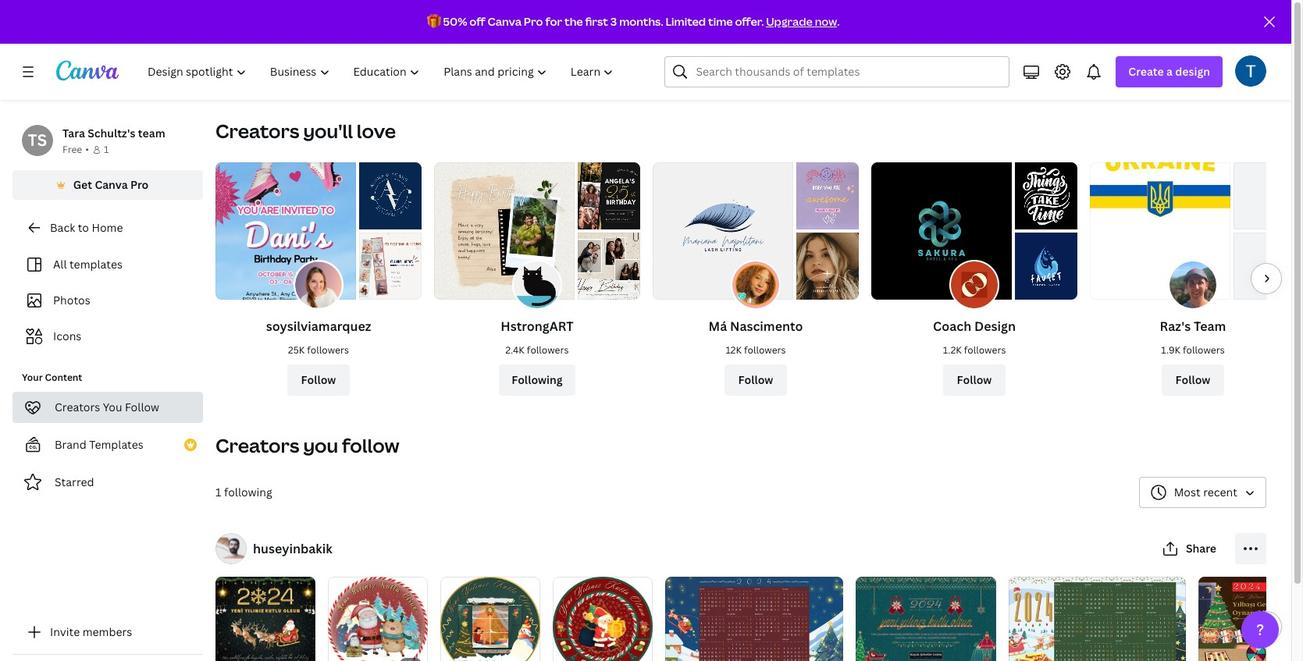 Task type: vqa. For each thing, say whether or not it's contained in the screenshot.


Task type: describe. For each thing, give the bounding box(es) containing it.
follow for má nascimento
[[738, 372, 773, 387]]

you
[[103, 400, 122, 415]]

months.
[[619, 14, 663, 29]]

coach design
[[933, 318, 1016, 335]]

12k followers
[[726, 343, 786, 357]]

2.4k
[[506, 343, 525, 357]]

all templates
[[53, 257, 123, 272]]

followers for hstrongart
[[527, 343, 569, 357]]

má
[[709, 318, 727, 335]]

creators you follow link
[[12, 392, 203, 423]]

brand templates
[[55, 437, 143, 452]]

7 group from the left
[[1009, 571, 1186, 661]]

create a design
[[1129, 64, 1210, 79]]

content
[[45, 371, 82, 384]]

create a design button
[[1116, 56, 1223, 87]]

follow button for coach design
[[943, 364, 1006, 396]]

photos
[[53, 293, 90, 308]]

coach
[[933, 318, 971, 335]]

creators you follow
[[215, 432, 399, 458]]

follow for raz's team
[[1176, 372, 1211, 387]]

.
[[837, 14, 840, 29]]

tara schultz image
[[1235, 55, 1266, 87]]

25k
[[288, 343, 305, 357]]

team
[[138, 126, 165, 141]]

home
[[92, 220, 123, 235]]

invite members button
[[12, 617, 203, 648]]

back to home link
[[12, 212, 203, 244]]

starred
[[55, 475, 94, 490]]

raz's team link
[[1160, 318, 1226, 335]]

follow button for má nascimento
[[725, 364, 787, 396]]

invite members
[[50, 625, 132, 639]]

your content
[[22, 371, 82, 384]]

raz's team
[[1160, 318, 1226, 335]]

follow button for raz's team
[[1162, 364, 1224, 396]]

followers for coach design
[[964, 343, 1006, 357]]

3
[[610, 14, 617, 29]]

brand templates link
[[12, 429, 203, 461]]

share button
[[1155, 533, 1229, 564]]

off
[[469, 14, 485, 29]]

creators for creators you'll love
[[215, 118, 299, 144]]

starred link
[[12, 467, 203, 498]]

members
[[82, 625, 132, 639]]

🎁
[[427, 14, 441, 29]]

get
[[73, 177, 92, 192]]

your
[[22, 371, 43, 384]]

templates
[[89, 437, 143, 452]]

creators you follow
[[55, 400, 159, 415]]

6 group from the left
[[855, 571, 996, 661]]

upgrade now button
[[766, 14, 837, 29]]

brand
[[55, 437, 87, 452]]

raz's
[[1160, 318, 1191, 335]]

1 for 1 following
[[215, 485, 221, 500]]

follow for coach design
[[957, 372, 992, 387]]

you
[[303, 432, 338, 458]]

follow
[[342, 432, 399, 458]]

all templates link
[[22, 250, 194, 280]]

upgrade
[[766, 14, 813, 29]]

offer.
[[735, 14, 764, 29]]

25k followers
[[288, 343, 349, 357]]

pro inside button
[[130, 177, 149, 192]]

Most recent button
[[1139, 477, 1266, 508]]

following button
[[499, 364, 575, 396]]

creators you'll love
[[215, 118, 396, 144]]

•
[[85, 143, 89, 156]]

12k
[[726, 343, 742, 357]]

share
[[1186, 541, 1216, 556]]

icons link
[[22, 322, 194, 351]]

invite
[[50, 625, 80, 639]]

Search search field
[[696, 57, 1000, 87]]

má nascimento link
[[709, 318, 803, 335]]

1 for 1
[[104, 143, 109, 156]]

first
[[585, 14, 608, 29]]

get canva pro
[[73, 177, 149, 192]]

for
[[545, 14, 562, 29]]

creators for creators you follow
[[55, 400, 100, 415]]

1 group from the left
[[215, 571, 315, 661]]

hstrongart link
[[501, 318, 574, 335]]

tara schultz's team
[[62, 126, 165, 141]]

follow right you
[[125, 400, 159, 415]]



Task type: locate. For each thing, give the bounding box(es) containing it.
3 follow button from the left
[[943, 364, 1006, 396]]

0 horizontal spatial 1
[[104, 143, 109, 156]]

time
[[708, 14, 733, 29]]

None search field
[[665, 56, 1010, 87]]

hstrongart
[[501, 318, 574, 335]]

followers
[[307, 343, 349, 357], [527, 343, 569, 357], [744, 343, 786, 357], [964, 343, 1006, 357], [1183, 343, 1225, 357]]

pro left for
[[524, 14, 543, 29]]

followers down soysilviamarquez link
[[307, 343, 349, 357]]

má nascimento
[[709, 318, 803, 335]]

back
[[50, 220, 75, 235]]

1 horizontal spatial canva
[[488, 14, 522, 29]]

huseyinbakik link
[[253, 540, 332, 557]]

followers down team on the right of page
[[1183, 343, 1225, 357]]

schultz's
[[88, 126, 135, 141]]

5 followers from the left
[[1183, 343, 1225, 357]]

4 followers from the left
[[964, 343, 1006, 357]]

3 group from the left
[[440, 571, 540, 661]]

soysilviamarquez link
[[266, 318, 371, 335]]

photos link
[[22, 286, 194, 315]]

nascimento
[[730, 318, 803, 335]]

design
[[974, 318, 1016, 335]]

follow down the 12k followers
[[738, 372, 773, 387]]

follow button down 1.9k followers
[[1162, 364, 1224, 396]]

canva right get
[[95, 177, 128, 192]]

1.9k
[[1161, 343, 1181, 357]]

followers down design
[[964, 343, 1006, 357]]

3 followers from the left
[[744, 343, 786, 357]]

0 vertical spatial canva
[[488, 14, 522, 29]]

a
[[1167, 64, 1173, 79]]

4 group from the left
[[553, 571, 653, 661]]

most recent
[[1174, 485, 1238, 500]]

follow button down 25k followers
[[287, 364, 350, 396]]

tara schultz's team element
[[22, 125, 53, 156]]

team
[[1194, 318, 1226, 335]]

1 left following
[[215, 485, 221, 500]]

2 vertical spatial creators
[[215, 432, 299, 458]]

follow down 1.9k followers
[[1176, 372, 1211, 387]]

2 group from the left
[[328, 571, 428, 661]]

top level navigation element
[[137, 56, 627, 87]]

follow button for soysilviamarquez
[[287, 364, 350, 396]]

to
[[78, 220, 89, 235]]

1.9k followers
[[1161, 343, 1225, 357]]

limited
[[666, 14, 706, 29]]

followers for má nascimento
[[744, 343, 786, 357]]

0 vertical spatial 1
[[104, 143, 109, 156]]

tara
[[62, 126, 85, 141]]

creators down content
[[55, 400, 100, 415]]

now
[[815, 14, 837, 29]]

follow down 25k followers
[[301, 372, 336, 387]]

coach design link
[[933, 318, 1016, 335]]

follow button down the 12k followers
[[725, 364, 787, 396]]

🎁 50% off canva pro for the first 3 months. limited time offer. upgrade now .
[[427, 14, 840, 29]]

you'll
[[303, 118, 353, 144]]

icons
[[53, 329, 81, 344]]

followers down nascimento
[[744, 343, 786, 357]]

2 followers from the left
[[527, 343, 569, 357]]

follow down 1.2k followers
[[957, 372, 992, 387]]

soysilviamarquez
[[266, 318, 371, 335]]

follow button
[[287, 364, 350, 396], [725, 364, 787, 396], [943, 364, 1006, 396], [1162, 364, 1224, 396]]

2.4k followers
[[506, 343, 569, 357]]

0 vertical spatial pro
[[524, 14, 543, 29]]

1.2k
[[943, 343, 962, 357]]

1 vertical spatial canva
[[95, 177, 128, 192]]

followers for raz's team
[[1183, 343, 1225, 357]]

1 follow button from the left
[[287, 364, 350, 396]]

followers for soysilviamarquez
[[307, 343, 349, 357]]

1 vertical spatial pro
[[130, 177, 149, 192]]

creators
[[215, 118, 299, 144], [55, 400, 100, 415], [215, 432, 299, 458]]

canva
[[488, 14, 522, 29], [95, 177, 128, 192]]

creators for creators you follow
[[215, 432, 299, 458]]

free •
[[62, 143, 89, 156]]

all
[[53, 257, 67, 272]]

1 horizontal spatial 1
[[215, 485, 221, 500]]

4 follow button from the left
[[1162, 364, 1224, 396]]

canva inside button
[[95, 177, 128, 192]]

following
[[224, 485, 272, 500]]

pro down team
[[130, 177, 149, 192]]

create
[[1129, 64, 1164, 79]]

follow button down 1.2k followers
[[943, 364, 1006, 396]]

pro
[[524, 14, 543, 29], [130, 177, 149, 192]]

follow
[[301, 372, 336, 387], [738, 372, 773, 387], [957, 372, 992, 387], [1176, 372, 1211, 387], [125, 400, 159, 415]]

most
[[1174, 485, 1201, 500]]

creators up following
[[215, 432, 299, 458]]

tara schultz's team image
[[22, 125, 53, 156]]

canva right off
[[488, 14, 522, 29]]

1 following
[[215, 485, 272, 500]]

1
[[104, 143, 109, 156], [215, 485, 221, 500]]

0 vertical spatial creators
[[215, 118, 299, 144]]

50%
[[443, 14, 467, 29]]

following
[[512, 372, 563, 387]]

love
[[357, 118, 396, 144]]

free
[[62, 143, 82, 156]]

1 vertical spatial 1
[[215, 485, 221, 500]]

1 followers from the left
[[307, 343, 349, 357]]

follow for soysilviamarquez
[[301, 372, 336, 387]]

design
[[1175, 64, 1210, 79]]

recent
[[1203, 485, 1238, 500]]

group
[[215, 571, 315, 661], [328, 571, 428, 661], [440, 571, 540, 661], [553, 571, 653, 661], [665, 571, 843, 661], [855, 571, 996, 661], [1009, 571, 1186, 661]]

1 vertical spatial creators
[[55, 400, 100, 415]]

0 horizontal spatial pro
[[130, 177, 149, 192]]

back to home
[[50, 220, 123, 235]]

huseyinbakik
[[253, 540, 332, 557]]

0 horizontal spatial canva
[[95, 177, 128, 192]]

1 down schultz's
[[104, 143, 109, 156]]

the
[[564, 14, 583, 29]]

2 follow button from the left
[[725, 364, 787, 396]]

get canva pro button
[[12, 170, 203, 200]]

5 group from the left
[[665, 571, 843, 661]]

1 horizontal spatial pro
[[524, 14, 543, 29]]

followers down hstrongart
[[527, 343, 569, 357]]

templates
[[69, 257, 123, 272]]

1.2k followers
[[943, 343, 1006, 357]]

creators left you'll
[[215, 118, 299, 144]]



